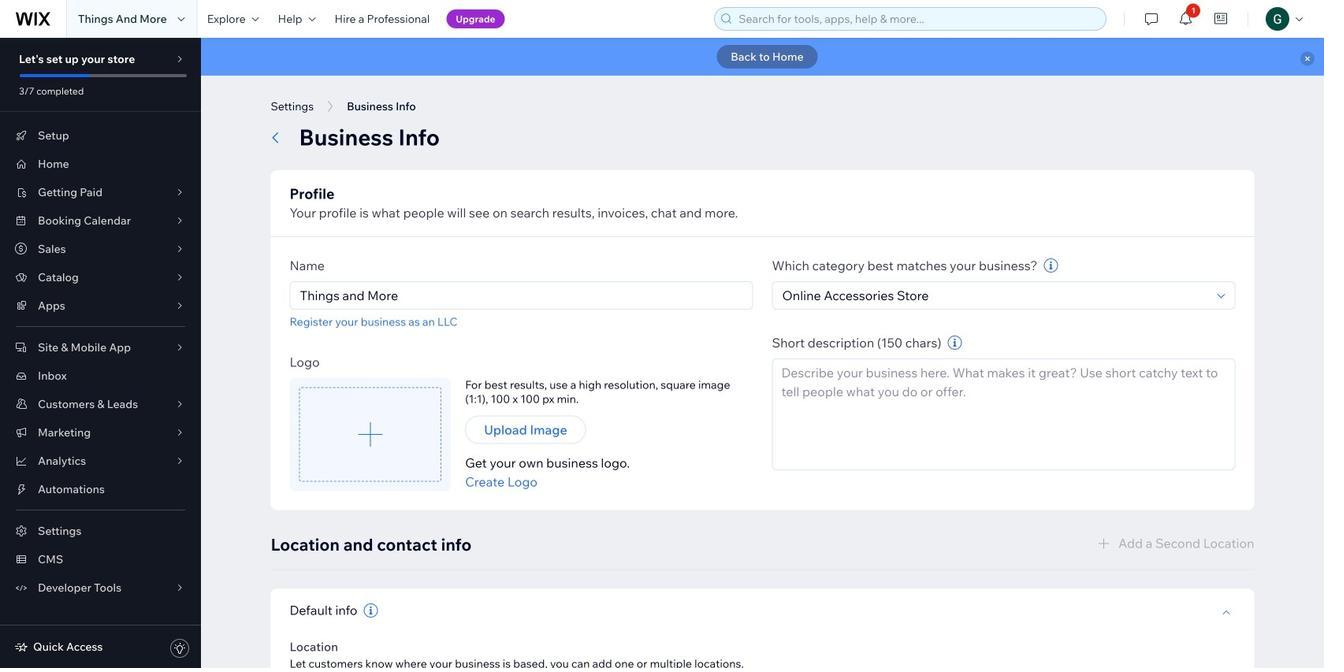 Task type: vqa. For each thing, say whether or not it's contained in the screenshot.
"Search for tools, apps, help & more..." field
yes



Task type: locate. For each thing, give the bounding box(es) containing it.
Search for tools, apps, help & more... field
[[734, 8, 1102, 30]]

alert
[[201, 38, 1325, 76]]

Describe your business here. What makes it great? Use short catchy text to tell people what you do or offer. text field
[[772, 359, 1236, 471]]



Task type: describe. For each thing, give the bounding box(es) containing it.
sidebar element
[[0, 38, 201, 669]]

Enter your business or website type field
[[778, 282, 1213, 309]]

Type your business name (e.g., Amy's Shoes) field
[[295, 282, 748, 309]]



